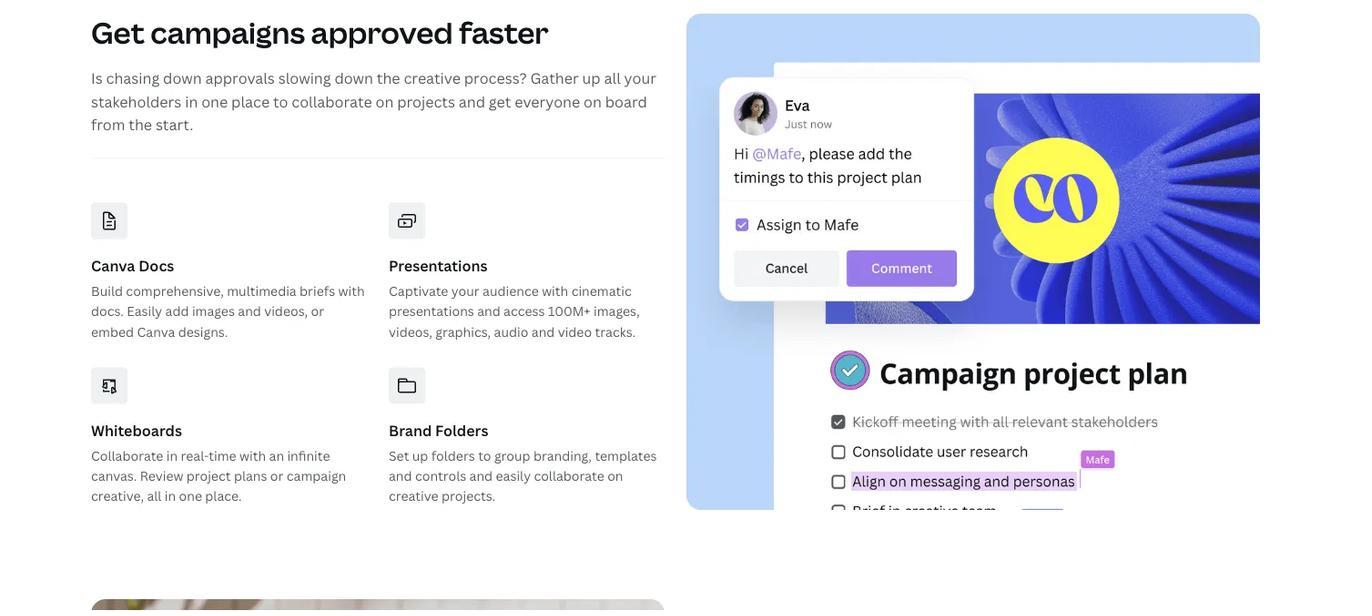Task type: locate. For each thing, give the bounding box(es) containing it.
one inside whiteboards collaborate in real-time with an infinite canvas. review project plans or campaign creative, all in one place.
[[179, 488, 202, 505]]

to
[[273, 92, 288, 111], [478, 447, 491, 464]]

plans
[[234, 467, 267, 485]]

on down templates
[[607, 467, 623, 485]]

1 horizontal spatial collaborate
[[534, 467, 604, 485]]

on left board at the top left
[[584, 92, 602, 111]]

in down review
[[165, 488, 176, 505]]

1 horizontal spatial up
[[582, 69, 601, 88]]

chasing
[[106, 69, 160, 88]]

videos, down multimedia
[[264, 303, 308, 320]]

in inside is chasing down approvals slowing down the creative process? gather up all your stakeholders in one place to collaborate on projects and get everyone on board from the start.
[[185, 92, 198, 111]]

one
[[201, 92, 228, 111], [179, 488, 202, 505]]

0 horizontal spatial on
[[376, 92, 394, 111]]

docs
[[139, 256, 174, 275]]

review
[[140, 467, 183, 485]]

0 vertical spatial collaborate
[[292, 92, 372, 111]]

in left 'real-'
[[166, 447, 178, 464]]

get campaigns approved faster
[[91, 13, 549, 53]]

easily
[[496, 467, 531, 485]]

creative up projects
[[404, 69, 461, 88]]

up inside is chasing down approvals slowing down the creative process? gather up all your stakeholders in one place to collaborate on projects and get everyone on board from the start.
[[582, 69, 601, 88]]

creative
[[404, 69, 461, 88], [389, 488, 439, 505]]

to inside is chasing down approvals slowing down the creative process? gather up all your stakeholders in one place to collaborate on projects and get everyone on board from the start.
[[273, 92, 288, 111]]

creative inside is chasing down approvals slowing down the creative process? gather up all your stakeholders in one place to collaborate on projects and get everyone on board from the start.
[[404, 69, 461, 88]]

approved
[[311, 13, 453, 53]]

on
[[376, 92, 394, 111], [584, 92, 602, 111], [607, 467, 623, 485]]

0 horizontal spatial with
[[240, 447, 266, 464]]

0 vertical spatial or
[[311, 303, 324, 320]]

infinite
[[287, 447, 330, 464]]

to left the group on the left bottom
[[478, 447, 491, 464]]

1 horizontal spatial videos,
[[389, 323, 432, 340]]

with up plans
[[240, 447, 266, 464]]

briefs
[[300, 282, 335, 300]]

0 vertical spatial your
[[624, 69, 656, 88]]

1 vertical spatial the
[[129, 115, 152, 135]]

with
[[338, 282, 365, 300], [542, 282, 568, 300], [240, 447, 266, 464]]

on left projects
[[376, 92, 394, 111]]

projects
[[397, 92, 455, 111]]

group
[[494, 447, 530, 464]]

1 vertical spatial creative
[[389, 488, 439, 505]]

place
[[231, 92, 270, 111]]

in
[[185, 92, 198, 111], [166, 447, 178, 464], [165, 488, 176, 505]]

up right gather
[[582, 69, 601, 88]]

100m+
[[548, 303, 591, 320]]

0 vertical spatial up
[[582, 69, 601, 88]]

0 vertical spatial creative
[[404, 69, 461, 88]]

your up board at the top left
[[624, 69, 656, 88]]

1 horizontal spatial to
[[478, 447, 491, 464]]

1 horizontal spatial all
[[604, 69, 621, 88]]

creative down controls
[[389, 488, 439, 505]]

and down set at the left of page
[[389, 467, 412, 485]]

1 horizontal spatial or
[[311, 303, 324, 320]]

or down briefs on the left top
[[311, 303, 324, 320]]

everyone
[[515, 92, 580, 111]]

all inside is chasing down approvals slowing down the creative process? gather up all your stakeholders in one place to collaborate on projects and get everyone on board from the start.
[[604, 69, 621, 88]]

canva
[[91, 256, 135, 275], [137, 323, 175, 340]]

2 vertical spatial in
[[165, 488, 176, 505]]

1 horizontal spatial with
[[338, 282, 365, 300]]

down right slowing
[[335, 69, 373, 88]]

templates
[[595, 447, 657, 464]]

canva up the build
[[91, 256, 135, 275]]

from
[[91, 115, 125, 135]]

and
[[459, 92, 485, 111], [238, 303, 261, 320], [477, 303, 501, 320], [532, 323, 555, 340], [389, 467, 412, 485], [469, 467, 493, 485]]

down up the start.
[[163, 69, 202, 88]]

is chasing down approvals slowing down the creative process? gather up all your stakeholders in one place to collaborate on projects and get everyone on board from the start.
[[91, 69, 656, 135]]

stakeholders
[[91, 92, 182, 111]]

up
[[582, 69, 601, 88], [412, 447, 428, 464]]

1 horizontal spatial on
[[584, 92, 602, 111]]

the
[[377, 69, 400, 88], [129, 115, 152, 135]]

0 vertical spatial videos,
[[264, 303, 308, 320]]

new collaboration@2x image
[[91, 600, 665, 611]]

your inside presentations captivate your audience with cinematic presentations and access 100m+ images, videos, graphics, audio and video tracks.
[[451, 282, 480, 300]]

brand
[[389, 421, 432, 440]]

cinematic
[[572, 282, 632, 300]]

1 vertical spatial collaborate
[[534, 467, 604, 485]]

1 vertical spatial all
[[147, 488, 162, 505]]

1 horizontal spatial the
[[377, 69, 400, 88]]

1 horizontal spatial down
[[335, 69, 373, 88]]

0 horizontal spatial up
[[412, 447, 428, 464]]

up right set at the left of page
[[412, 447, 428, 464]]

2 horizontal spatial with
[[542, 282, 568, 300]]

one down "project"
[[179, 488, 202, 505]]

0 vertical spatial to
[[273, 92, 288, 111]]

canvas.
[[91, 467, 137, 485]]

0 horizontal spatial or
[[270, 467, 284, 485]]

audio
[[494, 323, 529, 340]]

0 horizontal spatial to
[[273, 92, 288, 111]]

captivate
[[389, 282, 448, 300]]

docs.
[[91, 303, 124, 320]]

with right briefs on the left top
[[338, 282, 365, 300]]

collaborate
[[91, 447, 163, 464]]

or down an
[[270, 467, 284, 485]]

0 vertical spatial one
[[201, 92, 228, 111]]

an
[[269, 447, 284, 464]]

0 horizontal spatial videos,
[[264, 303, 308, 320]]

the up projects
[[377, 69, 400, 88]]

to right place
[[273, 92, 288, 111]]

collaborate down branding,
[[534, 467, 604, 485]]

your down presentations
[[451, 282, 480, 300]]

and up "projects." at the bottom left of page
[[469, 467, 493, 485]]

0 horizontal spatial your
[[451, 282, 480, 300]]

0 horizontal spatial all
[[147, 488, 162, 505]]

1 horizontal spatial canva
[[137, 323, 175, 340]]

canva down the easily
[[137, 323, 175, 340]]

down
[[163, 69, 202, 88], [335, 69, 373, 88]]

the down 'stakeholders'
[[129, 115, 152, 135]]

or inside whiteboards collaborate in real-time with an infinite canvas. review project plans or campaign creative, all in one place.
[[270, 467, 284, 485]]

1 vertical spatial or
[[270, 467, 284, 485]]

all
[[604, 69, 621, 88], [147, 488, 162, 505]]

all down review
[[147, 488, 162, 505]]

1 horizontal spatial your
[[624, 69, 656, 88]]

in up the start.
[[185, 92, 198, 111]]

collaborate
[[292, 92, 372, 111], [534, 467, 604, 485]]

1 vertical spatial to
[[478, 447, 491, 464]]

and down multimedia
[[238, 303, 261, 320]]

1 vertical spatial one
[[179, 488, 202, 505]]

or
[[311, 303, 324, 320], [270, 467, 284, 485]]

real-
[[181, 447, 209, 464]]

process?
[[464, 69, 527, 88]]

videos, down the presentations
[[389, 323, 432, 340]]

1 vertical spatial your
[[451, 282, 480, 300]]

gather
[[530, 69, 579, 88]]

presentations
[[389, 256, 488, 275]]

0 vertical spatial canva
[[91, 256, 135, 275]]

images
[[192, 303, 235, 320]]

canva docs build comprehensive, multimedia briefs with docs. easily add images and videos, or embed canva designs.
[[91, 256, 365, 340]]

0 vertical spatial in
[[185, 92, 198, 111]]

with inside presentations captivate your audience with cinematic presentations and access 100m+ images, videos, graphics, audio and video tracks.
[[542, 282, 568, 300]]

collaborate down slowing
[[292, 92, 372, 111]]

and left get
[[459, 92, 485, 111]]

all up board at the top left
[[604, 69, 621, 88]]

with up 100m+
[[542, 282, 568, 300]]

1 vertical spatial up
[[412, 447, 428, 464]]

brand folders set up folders to group branding, templates and controls and easily collaborate on creative projects.
[[389, 421, 657, 505]]

one down approvals
[[201, 92, 228, 111]]

0 vertical spatial all
[[604, 69, 621, 88]]

0 horizontal spatial collaborate
[[292, 92, 372, 111]]

0 horizontal spatial down
[[163, 69, 202, 88]]

your
[[624, 69, 656, 88], [451, 282, 480, 300]]

videos,
[[264, 303, 308, 320], [389, 323, 432, 340]]

all inside whiteboards collaborate in real-time with an infinite canvas. review project plans or campaign creative, all in one place.
[[147, 488, 162, 505]]

1 vertical spatial canva
[[137, 323, 175, 340]]

2 horizontal spatial on
[[607, 467, 623, 485]]

1 vertical spatial videos,
[[389, 323, 432, 340]]



Task type: vqa. For each thing, say whether or not it's contained in the screenshot.
the rightmost text
no



Task type: describe. For each thing, give the bounding box(es) containing it.
and inside is chasing down approvals slowing down the creative process? gather up all your stakeholders in one place to collaborate on projects and get everyone on board from the start.
[[459, 92, 485, 111]]

campaigns
[[151, 13, 305, 53]]

get
[[489, 92, 511, 111]]

easily
[[127, 303, 162, 320]]

one inside is chasing down approvals slowing down the creative process? gather up all your stakeholders in one place to collaborate on projects and get everyone on board from the start.
[[201, 92, 228, 111]]

graphics,
[[436, 323, 491, 340]]

with inside whiteboards collaborate in real-time with an infinite canvas. review project plans or campaign creative, all in one place.
[[240, 447, 266, 464]]

presentations
[[389, 303, 474, 320]]

to inside "brand folders set up folders to group branding, templates and controls and easily collaborate on creative projects."
[[478, 447, 491, 464]]

folders
[[435, 421, 488, 440]]

whiteboards
[[91, 421, 182, 440]]

on inside "brand folders set up folders to group branding, templates and controls and easily collaborate on creative projects."
[[607, 467, 623, 485]]

campaign
[[287, 467, 346, 485]]

get
[[91, 13, 145, 53]]

projects.
[[442, 488, 496, 505]]

audience
[[483, 282, 539, 300]]

set
[[389, 447, 409, 464]]

1 down from the left
[[163, 69, 202, 88]]

tracks.
[[595, 323, 636, 340]]

whiteboards collaborate in real-time with an infinite canvas. review project plans or campaign creative, all in one place.
[[91, 421, 346, 505]]

faster
[[459, 13, 549, 53]]

build
[[91, 282, 123, 300]]

start.
[[156, 115, 193, 135]]

is
[[91, 69, 103, 88]]

0 vertical spatial the
[[377, 69, 400, 88]]

approvals
[[205, 69, 275, 88]]

docs (3) image
[[687, 14, 1260, 510]]

collaborate inside "brand folders set up folders to group branding, templates and controls and easily collaborate on creative projects."
[[534, 467, 604, 485]]

up inside "brand folders set up folders to group branding, templates and controls and easily collaborate on creative projects."
[[412, 447, 428, 464]]

0 horizontal spatial the
[[129, 115, 152, 135]]

designs.
[[178, 323, 228, 340]]

creative inside "brand folders set up folders to group branding, templates and controls and easily collaborate on creative projects."
[[389, 488, 439, 505]]

multimedia
[[227, 282, 297, 300]]

creative,
[[91, 488, 144, 505]]

videos, inside presentations captivate your audience with cinematic presentations and access 100m+ images, videos, graphics, audio and video tracks.
[[389, 323, 432, 340]]

and down audience
[[477, 303, 501, 320]]

place.
[[205, 488, 242, 505]]

folders
[[431, 447, 475, 464]]

and inside canva docs build comprehensive, multimedia briefs with docs. easily add images and videos, or embed canva designs.
[[238, 303, 261, 320]]

project
[[186, 467, 231, 485]]

comprehensive,
[[126, 282, 224, 300]]

with inside canva docs build comprehensive, multimedia briefs with docs. easily add images and videos, or embed canva designs.
[[338, 282, 365, 300]]

embed
[[91, 323, 134, 340]]

videos, inside canva docs build comprehensive, multimedia briefs with docs. easily add images and videos, or embed canva designs.
[[264, 303, 308, 320]]

1 vertical spatial in
[[166, 447, 178, 464]]

controls
[[415, 467, 466, 485]]

and down access
[[532, 323, 555, 340]]

time
[[209, 447, 236, 464]]

video
[[558, 323, 592, 340]]

access
[[504, 303, 545, 320]]

board
[[605, 92, 647, 111]]

branding,
[[534, 447, 592, 464]]

collaborate inside is chasing down approvals slowing down the creative process? gather up all your stakeholders in one place to collaborate on projects and get everyone on board from the start.
[[292, 92, 372, 111]]

images,
[[594, 303, 640, 320]]

your inside is chasing down approvals slowing down the creative process? gather up all your stakeholders in one place to collaborate on projects and get everyone on board from the start.
[[624, 69, 656, 88]]

or inside canva docs build comprehensive, multimedia briefs with docs. easily add images and videos, or embed canva designs.
[[311, 303, 324, 320]]

presentations captivate your audience with cinematic presentations and access 100m+ images, videos, graphics, audio and video tracks.
[[389, 256, 640, 340]]

0 horizontal spatial canva
[[91, 256, 135, 275]]

2 down from the left
[[335, 69, 373, 88]]

slowing
[[278, 69, 331, 88]]

add
[[165, 303, 189, 320]]



